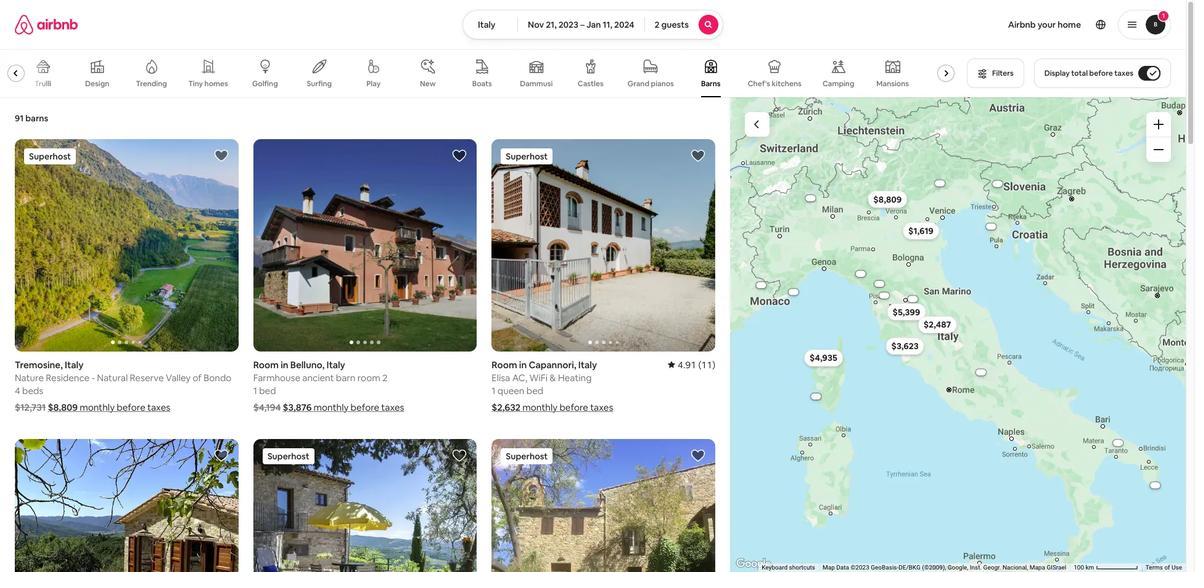 Task type: locate. For each thing, give the bounding box(es) containing it.
room inside room in capannori, italy elisa ac, wifi & heating 1 queen bed $2,632 monthly before taxes
[[492, 359, 517, 371]]

1 horizontal spatial monthly
[[314, 402, 349, 413]]

in up farmhouse
[[281, 359, 288, 371]]

castles
[[578, 79, 604, 89]]

monthly down the ancient
[[314, 402, 349, 413]]

1 room from the left
[[253, 359, 279, 371]]

None search field
[[463, 10, 723, 39]]

2 monthly from the left
[[314, 402, 349, 413]]

1 horizontal spatial in
[[519, 359, 527, 371]]

room in belluno, italy farmhouse ancient barn room 2 1 bed $4,194 $3,876 monthly before taxes
[[253, 359, 404, 413]]

geogr.
[[983, 565, 1001, 572]]

$3,098
[[1149, 484, 1161, 488]]

in
[[281, 359, 288, 371], [519, 359, 527, 371]]

residence
[[46, 372, 90, 384]]

km
[[1086, 565, 1094, 572]]

0 horizontal spatial 1
[[253, 385, 257, 397]]

monthly inside room in belluno, italy farmhouse ancient barn room 2 1 bed $4,194 $3,876 monthly before taxes
[[314, 402, 349, 413]]

$3,623 button
[[886, 338, 924, 355]]

100 km button
[[1070, 564, 1142, 573]]

1 horizontal spatial of
[[1164, 565, 1170, 572]]

add to wishlist: tremosine, italy image
[[214, 149, 229, 163]]

100
[[1074, 565, 1084, 572]]

0 horizontal spatial monthly
[[80, 402, 115, 413]]

total
[[1071, 68, 1088, 78]]

2024
[[614, 19, 634, 30]]

1 vertical spatial $8,809
[[48, 402, 78, 413]]

capannori,
[[529, 359, 576, 371]]

monthly inside tremosine, italy nature residence - natural reserve valley of bondo 4 beds $12,731 $8,809 monthly before taxes
[[80, 402, 115, 413]]

0 horizontal spatial 2
[[382, 372, 388, 384]]

1 vertical spatial 2
[[382, 372, 388, 384]]

1 vertical spatial of
[[1164, 565, 1170, 572]]

4.91 out of 5 average rating,  11 reviews image
[[668, 359, 715, 371]]

1 for room in capannori, italy elisa ac, wifi & heating 1 queen bed $2,632 monthly before taxes
[[492, 385, 496, 397]]

in inside room in capannori, italy elisa ac, wifi & heating 1 queen bed $2,632 monthly before taxes
[[519, 359, 527, 371]]

italy up residence
[[65, 359, 83, 371]]

display total before taxes
[[1044, 68, 1133, 78]]

11,
[[603, 19, 612, 30]]

airbnb your home
[[1008, 19, 1081, 30]]

monthly down wifi
[[523, 402, 558, 413]]

bed down farmhouse
[[259, 385, 276, 397]]

map data ©2023 geobasis-de/bkg (©2009), google, inst. geogr. nacional, mapa gisrael
[[823, 565, 1066, 572]]

2 room from the left
[[492, 359, 517, 371]]

2 inside button
[[655, 19, 659, 30]]

room up farmhouse
[[253, 359, 279, 371]]

beds
[[22, 385, 43, 397]]

$4,194
[[253, 402, 281, 413]]

trending
[[136, 79, 167, 89]]

$8,809
[[873, 194, 901, 205], [48, 402, 78, 413]]

1 horizontal spatial room
[[492, 359, 517, 371]]

$3,997
[[805, 196, 816, 200]]

zoom in image
[[1154, 120, 1164, 129]]

0 horizontal spatial room
[[253, 359, 279, 371]]

wifi
[[529, 372, 548, 384]]

2 in from the left
[[519, 359, 527, 371]]

2 left guests
[[655, 19, 659, 30]]

monthly inside room in capannori, italy elisa ac, wifi & heating 1 queen bed $2,632 monthly before taxes
[[523, 402, 558, 413]]

in inside room in belluno, italy farmhouse ancient barn room 2 1 bed $4,194 $3,876 monthly before taxes
[[281, 359, 288, 371]]

terms
[[1146, 565, 1163, 572]]

nature
[[15, 372, 44, 384]]

golfing
[[252, 79, 278, 89]]

bed down wifi
[[526, 385, 543, 397]]

room for farmhouse
[[253, 359, 279, 371]]

1 inside room in belluno, italy farmhouse ancient barn room 2 1 bed $4,194 $3,876 monthly before taxes
[[253, 385, 257, 397]]

2023
[[558, 19, 578, 30]]

taxes inside room in capannori, italy elisa ac, wifi & heating 1 queen bed $2,632 monthly before taxes
[[590, 402, 613, 413]]

0 horizontal spatial bed
[[259, 385, 276, 397]]

add to wishlist: room in capannori, italy image
[[691, 149, 705, 163]]

before down heating
[[560, 402, 588, 413]]

design
[[85, 79, 109, 89]]

1 inside room in capannori, italy elisa ac, wifi & heating 1 queen bed $2,632 monthly before taxes
[[492, 385, 496, 397]]

italy left 'nov'
[[478, 19, 495, 30]]

$2,009 $3,997
[[788, 196, 816, 294]]

1 for room in belluno, italy farmhouse ancient barn room 2 1 bed $4,194 $3,876 monthly before taxes
[[253, 385, 257, 397]]

guests
[[661, 19, 689, 30]]

add to wishlist: marrucheti _ campagnatico, italy image
[[691, 449, 705, 463]]

$4,935 button
[[804, 350, 843, 367]]

0 vertical spatial 2
[[655, 19, 659, 30]]

add to wishlist: mengaccini, italy image
[[214, 449, 229, 463]]

your
[[1038, 19, 1056, 30]]

2 horizontal spatial monthly
[[523, 402, 558, 413]]

keyboard shortcuts
[[762, 565, 815, 572]]

0 horizontal spatial of
[[193, 372, 202, 384]]

jan
[[586, 19, 601, 30]]

1 horizontal spatial 1
[[492, 385, 496, 397]]

1
[[1162, 12, 1165, 20], [253, 385, 257, 397], [492, 385, 496, 397]]

group
[[0, 49, 964, 97], [15, 139, 238, 352], [253, 139, 477, 352], [492, 139, 715, 352], [15, 439, 238, 573], [253, 439, 477, 573], [492, 439, 715, 573]]

italy up barn
[[326, 359, 345, 371]]

room up elisa
[[492, 359, 517, 371]]

of left use
[[1164, 565, 1170, 572]]

2 bed from the left
[[526, 385, 543, 397]]

&
[[550, 372, 556, 384]]

chef's kitchens
[[748, 79, 801, 89]]

google map
showing 26 stays. region
[[730, 97, 1186, 573]]

use
[[1172, 565, 1182, 572]]

before inside room in belluno, italy farmhouse ancient barn room 2 1 bed $4,194 $3,876 monthly before taxes
[[351, 402, 379, 413]]

before
[[1089, 68, 1113, 78], [117, 402, 145, 413], [351, 402, 379, 413], [560, 402, 588, 413]]

home
[[1058, 19, 1081, 30]]

monthly
[[80, 402, 115, 413], [314, 402, 349, 413], [523, 402, 558, 413]]

data
[[836, 565, 849, 572]]

mapa
[[1030, 565, 1045, 572]]

mansions
[[876, 79, 909, 89]]

of right "valley"
[[193, 372, 202, 384]]

2
[[655, 19, 659, 30], [382, 372, 388, 384]]

0 horizontal spatial in
[[281, 359, 288, 371]]

1 horizontal spatial $8,809
[[873, 194, 901, 205]]

of
[[193, 372, 202, 384], [1164, 565, 1170, 572]]

monthly for room in belluno, italy farmhouse ancient barn room 2 1 bed $4,194 $3,876 monthly before taxes
[[314, 402, 349, 413]]

monthly down the -
[[80, 402, 115, 413]]

barns
[[25, 113, 48, 124]]

google image
[[733, 557, 774, 573]]

0 vertical spatial $8,809
[[873, 194, 901, 205]]

italy up heating
[[578, 359, 597, 371]]

geobasis-
[[871, 565, 899, 572]]

0 vertical spatial of
[[193, 372, 202, 384]]

before down the room
[[351, 402, 379, 413]]

2 right the room
[[382, 372, 388, 384]]

(©2009),
[[922, 565, 946, 572]]

italy inside italy button
[[478, 19, 495, 30]]

1 in from the left
[[281, 359, 288, 371]]

in up ac,
[[519, 359, 527, 371]]

queen
[[498, 385, 524, 397]]

de/bkg
[[899, 565, 920, 572]]

add to wishlist: la piazza, italy image
[[452, 449, 467, 463]]

nov 21, 2023 – jan 11, 2024 button
[[517, 10, 645, 39]]

profile element
[[738, 0, 1171, 49]]

2 horizontal spatial 1
[[1162, 12, 1165, 20]]

1 bed from the left
[[259, 385, 276, 397]]

$2,009
[[788, 290, 799, 294]]

grand
[[628, 79, 649, 89]]

bondo
[[204, 372, 231, 384]]

of inside tremosine, italy nature residence - natural reserve valley of bondo 4 beds $12,731 $8,809 monthly before taxes
[[193, 372, 202, 384]]

1 horizontal spatial bed
[[526, 385, 543, 397]]

map
[[823, 565, 835, 572]]

3 monthly from the left
[[523, 402, 558, 413]]

nov 21, 2023 – jan 11, 2024
[[528, 19, 634, 30]]

room inside room in belluno, italy farmhouse ancient barn room 2 1 bed $4,194 $3,876 monthly before taxes
[[253, 359, 279, 371]]

1 horizontal spatial 2
[[655, 19, 659, 30]]

in for belluno,
[[281, 359, 288, 371]]

none search field containing italy
[[463, 10, 723, 39]]

monthly for room in capannori, italy elisa ac, wifi & heating 1 queen bed $2,632 monthly before taxes
[[523, 402, 558, 413]]

before down reserve
[[117, 402, 145, 413]]

$1,619 button
[[902, 222, 939, 240]]

4
[[15, 385, 20, 397]]

0 horizontal spatial $8,809
[[48, 402, 78, 413]]

1 monthly from the left
[[80, 402, 115, 413]]



Task type: describe. For each thing, give the bounding box(es) containing it.
1 inside dropdown button
[[1162, 12, 1165, 20]]

google,
[[948, 565, 968, 572]]

surfing
[[307, 79, 332, 89]]

2 inside room in belluno, italy farmhouse ancient barn room 2 1 bed $4,194 $3,876 monthly before taxes
[[382, 372, 388, 384]]

kitchens
[[772, 79, 801, 89]]

reserve
[[130, 372, 164, 384]]

bed inside room in belluno, italy farmhouse ancient barn room 2 1 bed $4,194 $3,876 monthly before taxes
[[259, 385, 276, 397]]

$12,731
[[15, 402, 46, 413]]

nacional,
[[1003, 565, 1028, 572]]

$3,876
[[283, 402, 312, 413]]

$8,809 inside button
[[873, 194, 901, 205]]

barns
[[701, 79, 721, 89]]

2 guests button
[[644, 10, 723, 39]]

$5,399 button
[[887, 303, 926, 321]]

gisrael
[[1047, 565, 1066, 572]]

$2,009 button
[[781, 289, 806, 295]]

heating
[[558, 372, 592, 384]]

play
[[366, 79, 381, 89]]

$3,098 button
[[1143, 483, 1167, 489]]

100 km
[[1074, 565, 1096, 572]]

room
[[357, 372, 380, 384]]

elisa
[[492, 372, 510, 384]]

boats
[[472, 79, 492, 89]]

$3,582
[[985, 225, 996, 229]]

natural
[[97, 372, 128, 384]]

filters
[[992, 68, 1014, 78]]

-
[[92, 372, 95, 384]]

airbnb your home link
[[1001, 12, 1088, 38]]

airbnb
[[1008, 19, 1036, 30]]

italy inside room in capannori, italy elisa ac, wifi & heating 1 queen bed $2,632 monthly before taxes
[[578, 359, 597, 371]]

italy button
[[463, 10, 518, 39]]

room in capannori, italy elisa ac, wifi & heating 1 queen bed $2,632 monthly before taxes
[[492, 359, 613, 413]]

italy inside tremosine, italy nature residence - natural reserve valley of bondo 4 beds $12,731 $8,809 monthly before taxes
[[65, 359, 83, 371]]

add to wishlist: room in belluno, italy image
[[452, 149, 467, 163]]

tremosine, italy nature residence - natural reserve valley of bondo 4 beds $12,731 $8,809 monthly before taxes
[[15, 359, 231, 413]]

$2,487 button
[[918, 316, 956, 334]]

before inside tremosine, italy nature residence - natural reserve valley of bondo 4 beds $12,731 $8,809 monthly before taxes
[[117, 402, 145, 413]]

$8,809 inside tremosine, italy nature residence - natural reserve valley of bondo 4 beds $12,731 $8,809 monthly before taxes
[[48, 402, 78, 413]]

homes
[[204, 79, 228, 89]]

$4,935
[[809, 353, 837, 364]]

$8,809 button
[[868, 191, 907, 208]]

before inside room in capannori, italy elisa ac, wifi & heating 1 queen bed $2,632 monthly before taxes
[[560, 402, 588, 413]]

valley
[[166, 372, 191, 384]]

$3,399
[[1112, 441, 1123, 445]]

tremosine,
[[15, 359, 63, 371]]

group containing trulli
[[0, 49, 964, 97]]

(11)
[[698, 359, 715, 371]]

4.91 (11)
[[678, 359, 715, 371]]

$2,632
[[492, 402, 521, 413]]

terms of use link
[[1146, 565, 1182, 572]]

new
[[420, 79, 436, 89]]

zoom out image
[[1154, 145, 1164, 155]]

italy inside room in belluno, italy farmhouse ancient barn room 2 1 bed $4,194 $3,876 monthly before taxes
[[326, 359, 345, 371]]

grand pianos
[[628, 79, 674, 89]]

bed inside room in capannori, italy elisa ac, wifi & heating 1 queen bed $2,632 monthly before taxes
[[526, 385, 543, 397]]

in for capannori,
[[519, 359, 527, 371]]

ancient
[[302, 372, 334, 384]]

$3,623
[[891, 341, 918, 352]]

camping
[[823, 79, 854, 89]]

dammusi
[[520, 79, 553, 89]]

tiny homes
[[188, 79, 228, 89]]

$1,619
[[908, 225, 933, 236]]

$3,997 button
[[798, 195, 823, 201]]

taxes inside tremosine, italy nature residence - natural reserve valley of bondo 4 beds $12,731 $8,809 monthly before taxes
[[147, 402, 170, 413]]

terms of use
[[1146, 565, 1182, 572]]

shortcuts
[[789, 565, 815, 572]]

taxes inside room in belluno, italy farmhouse ancient barn room 2 1 bed $4,194 $3,876 monthly before taxes
[[381, 402, 404, 413]]

2 guests
[[655, 19, 689, 30]]

1 button
[[1118, 10, 1171, 39]]

filters button
[[967, 59, 1024, 88]]

pianos
[[651, 79, 674, 89]]

room for elisa
[[492, 359, 517, 371]]

tiny
[[188, 79, 203, 89]]

$3,582 button
[[978, 223, 1003, 230]]

ac,
[[512, 372, 527, 384]]

inst.
[[970, 565, 982, 572]]

farmhouse
[[253, 372, 300, 384]]

nov
[[528, 19, 544, 30]]

21,
[[546, 19, 557, 30]]

barn
[[336, 372, 355, 384]]

display
[[1044, 68, 1070, 78]]

91 barns
[[15, 113, 48, 124]]

©2023
[[851, 565, 869, 572]]

trulli
[[35, 79, 51, 89]]

before right total
[[1089, 68, 1113, 78]]



Task type: vqa. For each thing, say whether or not it's contained in the screenshot.
Barns at top
yes



